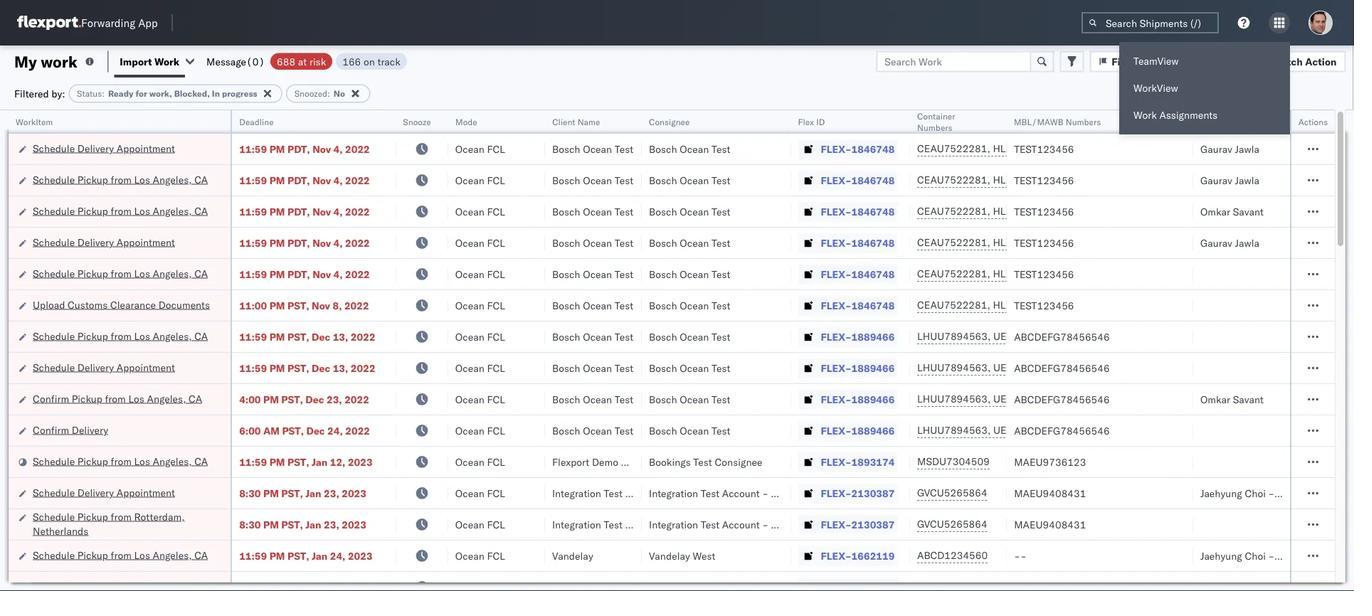 Task type: vqa. For each thing, say whether or not it's contained in the screenshot.


Task type: locate. For each thing, give the bounding box(es) containing it.
8:30 pm pst, jan 23, 2023 down the 11:59 pm pst, jan 12, 2023
[[239, 487, 366, 500]]

4 fcl from the top
[[487, 237, 505, 249]]

1889466
[[851, 331, 895, 343], [851, 362, 895, 374], [851, 393, 895, 406], [851, 424, 895, 437]]

1 ceau7522281, hlxu6269489, hlxu8034992 from the top
[[917, 142, 1138, 155]]

2 vertical spatial gaurav
[[1200, 237, 1232, 249]]

vandelay
[[552, 550, 593, 562], [649, 550, 690, 562]]

file
[[1112, 55, 1129, 68]]

1 vertical spatial gaurav
[[1200, 174, 1232, 186]]

delivery down confirm pickup from los angeles, ca button
[[72, 424, 108, 436]]

11 fcl from the top
[[487, 456, 505, 468]]

1 vertical spatial savant
[[1233, 393, 1264, 406]]

11:59 pm pst, dec 13, 2022 up 4:00 pm pst, dec 23, 2022
[[239, 362, 375, 374]]

flex-2130387
[[821, 487, 895, 500], [821, 518, 895, 531]]

1846748 for 4th 'schedule delivery appointment' 'button' from the bottom of the page
[[851, 143, 895, 155]]

flex-1889466
[[821, 331, 895, 343], [821, 362, 895, 374], [821, 393, 895, 406], [821, 424, 895, 437]]

3 uetu5238478 from the top
[[993, 393, 1063, 405]]

: for snoozed
[[327, 88, 330, 99]]

0 vertical spatial omkar savant
[[1200, 205, 1264, 218]]

6 fcl from the top
[[487, 299, 505, 312]]

2 13, from the top
[[333, 362, 348, 374]]

ocean fcl for 3rd 'schedule delivery appointment' 'button' from the bottom
[[455, 237, 505, 249]]

resize handle column header for consignee
[[774, 110, 791, 591]]

pdt, for 3rd 'schedule delivery appointment' 'button' from the bottom
[[287, 237, 310, 249]]

1 vertical spatial 24,
[[330, 550, 345, 562]]

workview link
[[1119, 75, 1290, 102]]

2 omkar savant from the top
[[1200, 393, 1264, 406]]

0 vertical spatial 13,
[[333, 331, 348, 343]]

1 horizontal spatial :
[[327, 88, 330, 99]]

appointment for third 'schedule delivery appointment' 'button' from the top
[[117, 361, 175, 374]]

from for 4th schedule pickup from los angeles, ca button
[[111, 330, 132, 342]]

schedule delivery appointment link up customs on the left of the page
[[33, 235, 175, 249]]

confirm delivery
[[33, 424, 108, 436]]

1846748
[[851, 143, 895, 155], [851, 174, 895, 186], [851, 205, 895, 218], [851, 237, 895, 249], [851, 268, 895, 280], [851, 299, 895, 312]]

pst, for 1st 'schedule delivery appointment' 'button' from the bottom of the page
[[281, 487, 303, 500]]

appointment for 3rd 'schedule delivery appointment' 'button' from the bottom
[[117, 236, 175, 248]]

flex id button
[[791, 113, 896, 127]]

schedule delivery appointment button up confirm pickup from los angeles, ca at bottom
[[33, 360, 175, 376]]

0 vertical spatial gaurav jawla
[[1200, 143, 1260, 155]]

schedule delivery appointment link up confirm pickup from los angeles, ca at bottom
[[33, 360, 175, 375]]

integration up the vandelay west
[[649, 518, 698, 531]]

2 gaurav jawla from the top
[[1200, 174, 1260, 186]]

teamview link
[[1119, 48, 1290, 75]]

4 flex-1889466 from the top
[[821, 424, 895, 437]]

pdt, for third schedule pickup from los angeles, ca button from the top of the page
[[287, 268, 310, 280]]

pickup inside confirm pickup from los angeles, ca link
[[72, 392, 102, 405]]

numbers right mbl/mawb
[[1066, 116, 1101, 127]]

23, up 6:00 am pst, dec 24, 2022 at the left bottom
[[327, 393, 342, 406]]

ocean fcl for 2nd schedule pickup from los angeles, ca button from the bottom of the page
[[455, 456, 505, 468]]

6 ocean fcl from the top
[[455, 299, 505, 312]]

dec for schedule pickup from los angeles, ca
[[312, 331, 330, 343]]

1 vertical spatial omkar
[[1200, 393, 1230, 406]]

0 vertical spatial integration test account - karl lagerfeld
[[649, 487, 834, 500]]

integration down 'bookings'
[[649, 487, 698, 500]]

12 flex- from the top
[[821, 487, 851, 500]]

1 vertical spatial jawla
[[1235, 174, 1260, 186]]

1 vertical spatial work
[[1134, 109, 1157, 121]]

schedule delivery appointment up confirm pickup from los angeles, ca at bottom
[[33, 361, 175, 374]]

0 vertical spatial confirm
[[33, 392, 69, 405]]

los
[[134, 173, 150, 186], [134, 205, 150, 217], [134, 267, 150, 280], [134, 330, 150, 342], [128, 392, 144, 405], [134, 455, 150, 467], [134, 549, 150, 561]]

2130387 down 1893174
[[851, 487, 895, 500]]

: left ready
[[102, 88, 105, 99]]

10 schedule from the top
[[33, 511, 75, 523]]

7 resize handle column header from the left
[[893, 110, 910, 591]]

2 schedule delivery appointment from the top
[[33, 236, 175, 248]]

delivery up schedule pickup from rotterdam, netherlands
[[77, 486, 114, 499]]

1 appointment from the top
[[117, 142, 175, 154]]

3 4, from the top
[[333, 205, 343, 218]]

2 schedule pickup from los angeles, ca link from the top
[[33, 204, 208, 218]]

1 flex-1846748 from the top
[[821, 143, 895, 155]]

8 schedule from the top
[[33, 455, 75, 467]]

schedule pickup from los angeles, ca button
[[33, 173, 208, 188], [33, 204, 208, 220], [33, 266, 208, 282], [33, 329, 208, 345], [33, 454, 208, 470], [33, 548, 208, 564]]

action
[[1305, 55, 1337, 68]]

fcl for 1st 'schedule delivery appointment' 'button' from the bottom of the page
[[487, 487, 505, 500]]

1 vertical spatial integration
[[649, 518, 698, 531]]

appointment
[[117, 142, 175, 154], [117, 236, 175, 248], [117, 361, 175, 374], [117, 486, 175, 499]]

for
[[135, 88, 147, 99]]

5 1846748 from the top
[[851, 268, 895, 280]]

integration test account - karl lagerfeld down bookings test consignee
[[649, 487, 834, 500]]

schedule pickup from los angeles, ca link for third schedule pickup from los angeles, ca button from the top of the page
[[33, 266, 208, 281]]

confirm delivery button
[[33, 423, 108, 439]]

0 vertical spatial 2130387
[[851, 487, 895, 500]]

exception
[[1132, 55, 1178, 68]]

dec down 11:00 pm pst, nov 8, 2022
[[312, 331, 330, 343]]

3 lhuu7894563, from the top
[[917, 393, 991, 405]]

work down "workview"
[[1134, 109, 1157, 121]]

-
[[762, 487, 768, 500], [1268, 487, 1275, 500], [762, 518, 768, 531], [1014, 550, 1020, 562], [1020, 550, 1026, 562]]

los inside button
[[128, 392, 144, 405]]

3 flex- from the top
[[821, 205, 851, 218]]

1 schedule pickup from los angeles, ca link from the top
[[33, 173, 208, 187]]

1 jawla from the top
[[1235, 143, 1260, 155]]

2 1889466 from the top
[[851, 362, 895, 374]]

1 vertical spatial 8:30
[[239, 518, 261, 531]]

2 uetu5238478 from the top
[[993, 361, 1063, 374]]

delivery up customs on the left of the page
[[77, 236, 114, 248]]

6 hlxu8034992 from the top
[[1068, 299, 1138, 311]]

0 vertical spatial work
[[154, 55, 179, 68]]

1 vertical spatial 2130387
[[851, 518, 895, 531]]

1 vertical spatial confirm
[[33, 424, 69, 436]]

11:59 pm pst, dec 13, 2022 down 11:00 pm pst, nov 8, 2022
[[239, 331, 375, 343]]

angeles,
[[153, 173, 192, 186], [153, 205, 192, 217], [153, 267, 192, 280], [153, 330, 192, 342], [147, 392, 186, 405], [153, 455, 192, 467], [153, 549, 192, 561]]

flex
[[798, 116, 814, 127]]

2 integration test account - karl lagerfeld from the top
[[649, 518, 834, 531]]

11:00 pm pst, nov 8, 2022
[[239, 299, 369, 312]]

1846748 for 'upload customs clearance documents' button
[[851, 299, 895, 312]]

fcl for 'upload customs clearance documents' button
[[487, 299, 505, 312]]

8:30 pm pst, jan 23, 2023 up 11:59 pm pst, jan 24, 2023
[[239, 518, 366, 531]]

1 horizontal spatial work
[[1134, 109, 1157, 121]]

savant for ceau7522281, hlxu6269489, hlxu8034992
[[1233, 205, 1264, 218]]

6 schedule pickup from los angeles, ca link from the top
[[33, 548, 208, 562]]

delivery
[[77, 142, 114, 154], [77, 236, 114, 248], [77, 361, 114, 374], [72, 424, 108, 436], [77, 486, 114, 499]]

from for third schedule pickup from los angeles, ca button from the top of the page
[[111, 267, 132, 280]]

delivery up confirm pickup from los angeles, ca at bottom
[[77, 361, 114, 374]]

nov
[[312, 143, 331, 155], [312, 174, 331, 186], [312, 205, 331, 218], [312, 237, 331, 249], [312, 268, 331, 280], [312, 299, 330, 312]]

resize handle column header
[[214, 110, 231, 591], [379, 110, 396, 591], [431, 110, 448, 591], [528, 110, 545, 591], [625, 110, 642, 591], [774, 110, 791, 591], [893, 110, 910, 591], [990, 110, 1007, 591], [1176, 110, 1193, 591], [1273, 110, 1290, 591], [1318, 110, 1335, 591]]

3 pdt, from the top
[[287, 205, 310, 218]]

status : ready for work, blocked, in progress
[[77, 88, 257, 99]]

flexport demo consignee
[[552, 456, 669, 468]]

0 vertical spatial lagerfeld
[[792, 487, 834, 500]]

from for schedule pickup from rotterdam, netherlands button
[[111, 511, 132, 523]]

0 horizontal spatial numbers
[[917, 122, 952, 133]]

fcl for third 'schedule delivery appointment' 'button' from the top
[[487, 362, 505, 374]]

3 flex-1846748 from the top
[[821, 205, 895, 218]]

2 schedule from the top
[[33, 173, 75, 186]]

5 schedule pickup from los angeles, ca button from the top
[[33, 454, 208, 470]]

omkar savant
[[1200, 205, 1264, 218], [1200, 393, 1264, 406]]

1 vertical spatial 8:30 pm pst, jan 23, 2023
[[239, 518, 366, 531]]

flex-1893174
[[821, 456, 895, 468]]

2 savant from the top
[[1233, 393, 1264, 406]]

integration test account - karl lagerfeld up the west
[[649, 518, 834, 531]]

1 hlxu6269489, from the top
[[993, 142, 1066, 155]]

5 resize handle column header from the left
[[625, 110, 642, 591]]

fcl for confirm pickup from los angeles, ca button
[[487, 393, 505, 406]]

3 schedule pickup from los angeles, ca link from the top
[[33, 266, 208, 281]]

mbl/mawb numbers
[[1014, 116, 1101, 127]]

resize handle column header for container numbers
[[990, 110, 1007, 591]]

appointment up clearance
[[117, 236, 175, 248]]

4 schedule pickup from los angeles, ca button from the top
[[33, 329, 208, 345]]

1 vertical spatial omkar savant
[[1200, 393, 1264, 406]]

appointment for 4th 'schedule delivery appointment' 'button' from the bottom of the page
[[117, 142, 175, 154]]

3 1889466 from the top
[[851, 393, 895, 406]]

flex-
[[821, 143, 851, 155], [821, 174, 851, 186], [821, 205, 851, 218], [821, 237, 851, 249], [821, 268, 851, 280], [821, 299, 851, 312], [821, 331, 851, 343], [821, 362, 851, 374], [821, 393, 851, 406], [821, 424, 851, 437], [821, 456, 851, 468], [821, 487, 851, 500], [821, 518, 851, 531], [821, 550, 851, 562]]

2022 for the schedule delivery appointment link corresponding to 3rd 'schedule delivery appointment' 'button' from the bottom
[[345, 237, 370, 249]]

--
[[1014, 550, 1026, 562]]

1 vertical spatial 23,
[[324, 487, 339, 500]]

1 vertical spatial karl
[[771, 518, 789, 531]]

pickup for third schedule pickup from los angeles, ca button from the top of the page
[[77, 267, 108, 280]]

ocean fcl
[[455, 143, 505, 155], [455, 174, 505, 186], [455, 205, 505, 218], [455, 237, 505, 249], [455, 268, 505, 280], [455, 299, 505, 312], [455, 331, 505, 343], [455, 362, 505, 374], [455, 393, 505, 406], [455, 424, 505, 437], [455, 456, 505, 468], [455, 487, 505, 500], [455, 518, 505, 531], [455, 550, 505, 562]]

8:30 down '6:00'
[[239, 487, 261, 500]]

24, for 2023
[[330, 550, 345, 562]]

resize handle column header for client name
[[625, 110, 642, 591]]

1 lhuu7894563, from the top
[[917, 330, 991, 343]]

integration test account - karl lagerfeld
[[649, 487, 834, 500], [649, 518, 834, 531]]

1 vertical spatial 11:59 pm pst, dec 13, 2022
[[239, 362, 375, 374]]

1 gaurav from the top
[[1200, 143, 1232, 155]]

: left no at left top
[[327, 88, 330, 99]]

1 schedule from the top
[[33, 142, 75, 154]]

pm for 4th schedule pickup from los angeles, ca button
[[269, 331, 285, 343]]

abcdefg78456546
[[1014, 331, 1110, 343], [1014, 362, 1110, 374], [1014, 393, 1110, 406], [1014, 424, 1110, 437]]

ceau7522281, hlxu6269489, hlxu8034992 for 3rd 'schedule delivery appointment' 'button' from the bottom
[[917, 236, 1138, 249]]

confirm
[[33, 392, 69, 405], [33, 424, 69, 436]]

24,
[[327, 424, 343, 437], [330, 550, 345, 562]]

3 11:59 pm pdt, nov 4, 2022 from the top
[[239, 205, 370, 218]]

ca for 4th schedule pickup from los angeles, ca button
[[194, 330, 208, 342]]

9 fcl from the top
[[487, 393, 505, 406]]

confirm pickup from los angeles, ca
[[33, 392, 202, 405]]

1846748 for third schedule pickup from los angeles, ca button from the top of the page
[[851, 268, 895, 280]]

dec up the 11:59 pm pst, jan 12, 2023
[[306, 424, 325, 437]]

2 schedule pickup from los angeles, ca button from the top
[[33, 204, 208, 220]]

pst, for confirm delivery button
[[282, 424, 304, 437]]

1889466 for schedule delivery appointment
[[851, 362, 895, 374]]

4, for third schedule pickup from los angeles, ca button from the top of the page
[[333, 268, 343, 280]]

6 hlxu6269489, from the top
[[993, 299, 1066, 311]]

0 vertical spatial flex-2130387
[[821, 487, 895, 500]]

schedule delivery appointment link for 4th 'schedule delivery appointment' 'button' from the bottom of the page
[[33, 141, 175, 155]]

hlxu8034992
[[1068, 142, 1138, 155], [1068, 174, 1138, 186], [1068, 205, 1138, 217], [1068, 236, 1138, 249], [1068, 268, 1138, 280], [1068, 299, 1138, 311]]

vandelay for vandelay
[[552, 550, 593, 562]]

flex-1662119
[[821, 550, 895, 562]]

2 1846748 from the top
[[851, 174, 895, 186]]

0 vertical spatial gaurav
[[1200, 143, 1232, 155]]

1 vertical spatial 13,
[[333, 362, 348, 374]]

1889466 for confirm delivery
[[851, 424, 895, 437]]

:
[[102, 88, 105, 99], [327, 88, 330, 99]]

1 flex-2130387 from the top
[[821, 487, 895, 500]]

abcdefg78456546 for confirm delivery
[[1014, 424, 1110, 437]]

4, for 6th schedule pickup from los angeles, ca button from the bottom
[[333, 174, 343, 186]]

gaurav jawla for the schedule delivery appointment link corresponding to 4th 'schedule delivery appointment' 'button' from the bottom of the page
[[1200, 143, 1260, 155]]

1 resize handle column header from the left
[[214, 110, 231, 591]]

schedule delivery appointment link up schedule pickup from rotterdam, netherlands
[[33, 486, 175, 500]]

delivery for 3rd 'schedule delivery appointment' 'button' from the bottom
[[77, 236, 114, 248]]

3 ocean fcl from the top
[[455, 205, 505, 218]]

message
[[206, 55, 246, 68]]

0 vertical spatial 8:30
[[239, 487, 261, 500]]

11:59 pm pst, dec 13, 2022 for schedule delivery appointment
[[239, 362, 375, 374]]

1 test123456 from the top
[[1014, 143, 1074, 155]]

ceau7522281, hlxu6269489, hlxu8034992 for 6th schedule pickup from los angeles, ca button from the bottom
[[917, 174, 1138, 186]]

delivery for confirm delivery button
[[72, 424, 108, 436]]

0 vertical spatial savant
[[1233, 205, 1264, 218]]

my work
[[14, 52, 77, 71]]

1 vertical spatial flex-2130387
[[821, 518, 895, 531]]

schedule delivery appointment link down workitem button at left
[[33, 141, 175, 155]]

gaurav jawla for the schedule delivery appointment link corresponding to 3rd 'schedule delivery appointment' 'button' from the bottom
[[1200, 237, 1260, 249]]

jawla for 4th 'schedule delivery appointment' 'button' from the bottom of the page
[[1235, 143, 1260, 155]]

5 schedule pickup from los angeles, ca from the top
[[33, 455, 208, 467]]

0 vertical spatial integration
[[649, 487, 698, 500]]

schedule delivery appointment up customs on the left of the page
[[33, 236, 175, 248]]

uetu5238478 for schedule pickup from los angeles, ca
[[993, 330, 1063, 343]]

fcl
[[487, 143, 505, 155], [487, 174, 505, 186], [487, 205, 505, 218], [487, 237, 505, 249], [487, 268, 505, 280], [487, 299, 505, 312], [487, 331, 505, 343], [487, 362, 505, 374], [487, 393, 505, 406], [487, 424, 505, 437], [487, 456, 505, 468], [487, 487, 505, 500], [487, 518, 505, 531], [487, 550, 505, 562]]

2022 for the schedule delivery appointment link corresponding to 4th 'schedule delivery appointment' 'button' from the bottom of the page
[[345, 143, 370, 155]]

1 vertical spatial gvcu5265864
[[917, 518, 987, 530]]

lagerfeld up "flex-1662119"
[[792, 518, 834, 531]]

deadline
[[239, 116, 274, 127]]

flexport
[[552, 456, 589, 468]]

savant
[[1233, 205, 1264, 218], [1233, 393, 1264, 406]]

pm for 1st 'schedule delivery appointment' 'button' from the bottom of the page
[[263, 487, 279, 500]]

pickup for first schedule pickup from los angeles, ca button from the bottom of the page
[[77, 549, 108, 561]]

schedule pickup from rotterdam, netherlands link
[[33, 510, 212, 538]]

flexport. image
[[17, 16, 81, 30]]

flex-2130387 button
[[798, 484, 898, 503], [798, 484, 898, 503], [798, 515, 898, 535], [798, 515, 898, 535]]

0 vertical spatial 24,
[[327, 424, 343, 437]]

4 test123456 from the top
[[1014, 237, 1074, 249]]

3 fcl from the top
[[487, 205, 505, 218]]

6 1846748 from the top
[[851, 299, 895, 312]]

jawla
[[1235, 143, 1260, 155], [1235, 174, 1260, 186], [1235, 237, 1260, 249]]

pm for 4th 'schedule delivery appointment' 'button' from the bottom of the page
[[269, 143, 285, 155]]

8 fcl from the top
[[487, 362, 505, 374]]

resize handle column header for workitem
[[214, 110, 231, 591]]

1 11:59 pm pst, dec 13, 2022 from the top
[[239, 331, 375, 343]]

1 vertical spatial maeu9408431
[[1014, 518, 1086, 531]]

2022
[[345, 143, 370, 155], [345, 174, 370, 186], [345, 205, 370, 218], [345, 237, 370, 249], [345, 268, 370, 280], [344, 299, 369, 312], [351, 331, 375, 343], [351, 362, 375, 374], [345, 393, 369, 406], [345, 424, 370, 437]]

schedule delivery appointment button
[[33, 141, 175, 157], [33, 235, 175, 251], [33, 360, 175, 376], [33, 486, 175, 501]]

client
[[552, 116, 575, 127]]

: for status
[[102, 88, 105, 99]]

0 vertical spatial 8:30 pm pst, jan 23, 2023
[[239, 487, 366, 500]]

5 test123456 from the top
[[1014, 268, 1074, 280]]

resize handle column header for mbl/mawb numbers
[[1176, 110, 1193, 591]]

23,
[[327, 393, 342, 406], [324, 487, 339, 500], [324, 518, 339, 531]]

lhuu7894563, for confirm pickup from los angeles, ca
[[917, 393, 991, 405]]

ocean fcl for confirm pickup from los angeles, ca button
[[455, 393, 505, 406]]

pm for confirm pickup from los angeles, ca button
[[263, 393, 279, 406]]

1 confirm from the top
[[33, 392, 69, 405]]

ocean fcl for 6th schedule pickup from los angeles, ca button from the bottom
[[455, 174, 505, 186]]

13, up 4:00 pm pst, dec 23, 2022
[[333, 362, 348, 374]]

numbers inside container numbers
[[917, 122, 952, 133]]

23, for schedule delivery appointment
[[324, 487, 339, 500]]

0 vertical spatial omkar
[[1200, 205, 1230, 218]]

delivery for third 'schedule delivery appointment' 'button' from the top
[[77, 361, 114, 374]]

0 vertical spatial jawla
[[1235, 143, 1260, 155]]

8:30 up 11:59 pm pst, jan 24, 2023
[[239, 518, 261, 531]]

2022 for confirm delivery link
[[345, 424, 370, 437]]

numbers for container numbers
[[917, 122, 952, 133]]

1 vertical spatial account
[[722, 518, 760, 531]]

consignee for flexport demo consignee
[[621, 456, 669, 468]]

work assignments
[[1134, 109, 1218, 121]]

2 2130387 from the top
[[851, 518, 895, 531]]

1 horizontal spatial vandelay
[[649, 550, 690, 562]]

1 11:59 pm pdt, nov 4, 2022 from the top
[[239, 143, 370, 155]]

4 11:59 pm pdt, nov 4, 2022 from the top
[[239, 237, 370, 249]]

2130387 up 1662119 at the bottom
[[851, 518, 895, 531]]

schedule delivery appointment button down workitem button at left
[[33, 141, 175, 157]]

maeu9408431 up --
[[1014, 518, 1086, 531]]

vandelay for vandelay west
[[649, 550, 690, 562]]

1 omkar savant from the top
[[1200, 205, 1264, 218]]

pickup for 6th schedule pickup from los angeles, ca button from the bottom
[[77, 173, 108, 186]]

2 maeu9408431 from the top
[[1014, 518, 1086, 531]]

0 vertical spatial gvcu5265864
[[917, 487, 987, 499]]

schedule delivery appointment button up schedule pickup from rotterdam, netherlands
[[33, 486, 175, 501]]

13, down '8,'
[[333, 331, 348, 343]]

0 vertical spatial account
[[722, 487, 760, 500]]

message (0)
[[206, 55, 265, 68]]

pm for 2nd schedule pickup from los angeles, ca button from the bottom of the page
[[269, 456, 285, 468]]

4 4, from the top
[[333, 237, 343, 249]]

23, down 12,
[[324, 487, 339, 500]]

schedule delivery appointment down workitem button at left
[[33, 142, 175, 154]]

file exception button
[[1090, 51, 1187, 72], [1090, 51, 1187, 72]]

2022 for 6th schedule pickup from los angeles, ca button from the bottom's schedule pickup from los angeles, ca link
[[345, 174, 370, 186]]

delivery down workitem button at left
[[77, 142, 114, 154]]

msdu7304509
[[917, 455, 990, 468]]

0 horizontal spatial :
[[102, 88, 105, 99]]

13 fcl from the top
[[487, 518, 505, 531]]

appointment up confirm pickup from los angeles, ca at bottom
[[117, 361, 175, 374]]

flex-2130387 down flex-1893174
[[821, 487, 895, 500]]

my
[[14, 52, 37, 71]]

11 ocean fcl from the top
[[455, 456, 505, 468]]

dec up 6:00 am pst, dec 24, 2022 at the left bottom
[[305, 393, 324, 406]]

uetu5238478 for confirm delivery
[[993, 424, 1063, 437]]

0 horizontal spatial vandelay
[[552, 550, 593, 562]]

23, for confirm pickup from los angeles, ca
[[327, 393, 342, 406]]

5 pdt, from the top
[[287, 268, 310, 280]]

rotterdam,
[[134, 511, 185, 523]]

3 gaurav jawla from the top
[[1200, 237, 1260, 249]]

maeu9408431 down maeu9736123 on the right of the page
[[1014, 487, 1086, 500]]

ocean
[[455, 143, 484, 155], [583, 143, 612, 155], [680, 143, 709, 155], [455, 174, 484, 186], [583, 174, 612, 186], [680, 174, 709, 186], [455, 205, 484, 218], [583, 205, 612, 218], [680, 205, 709, 218], [455, 237, 484, 249], [583, 237, 612, 249], [680, 237, 709, 249], [455, 268, 484, 280], [583, 268, 612, 280], [680, 268, 709, 280], [455, 299, 484, 312], [583, 299, 612, 312], [680, 299, 709, 312], [455, 331, 484, 343], [583, 331, 612, 343], [680, 331, 709, 343], [455, 362, 484, 374], [583, 362, 612, 374], [680, 362, 709, 374], [455, 393, 484, 406], [583, 393, 612, 406], [680, 393, 709, 406], [455, 424, 484, 437], [583, 424, 612, 437], [680, 424, 709, 437], [455, 456, 484, 468], [455, 487, 484, 500], [455, 518, 484, 531], [455, 550, 484, 562]]

0 vertical spatial 23,
[[327, 393, 342, 406]]

dec for confirm delivery
[[306, 424, 325, 437]]

batch action button
[[1253, 51, 1346, 72]]

schedule delivery appointment button up customs on the left of the page
[[33, 235, 175, 251]]

ocean fcl for confirm delivery button
[[455, 424, 505, 437]]

ocean fcl for 1st 'schedule delivery appointment' 'button' from the bottom of the page
[[455, 487, 505, 500]]

2 vertical spatial gaurav jawla
[[1200, 237, 1260, 249]]

ca for 2nd schedule pickup from los angeles, ca button from the top of the page
[[194, 205, 208, 217]]

1662119
[[851, 550, 895, 562]]

7 11:59 from the top
[[239, 362, 267, 374]]

numbers down container
[[917, 122, 952, 133]]

1 vertical spatial lagerfeld
[[792, 518, 834, 531]]

omkar for ceau7522281, hlxu6269489, hlxu8034992
[[1200, 205, 1230, 218]]

dec up 4:00 pm pst, dec 23, 2022
[[312, 362, 330, 374]]

forwarding app link
[[17, 16, 158, 30]]

appointment for 1st 'schedule delivery appointment' 'button' from the bottom of the page
[[117, 486, 175, 499]]

5 flex- from the top
[[821, 268, 851, 280]]

1 integration from the top
[[649, 487, 698, 500]]

lagerfeld down flex-1893174
[[792, 487, 834, 500]]

11:59 pm pdt, nov 4, 2022 for third schedule pickup from los angeles, ca button from the top of the page
[[239, 268, 370, 280]]

0 vertical spatial maeu9408431
[[1014, 487, 1086, 500]]

container numbers
[[917, 111, 955, 133]]

1 abcdefg78456546 from the top
[[1014, 331, 1110, 343]]

0 vertical spatial karl
[[771, 487, 789, 500]]

0 vertical spatial 11:59 pm pst, dec 13, 2022
[[239, 331, 375, 343]]

1 schedule pickup from los angeles, ca button from the top
[[33, 173, 208, 188]]

4 schedule from the top
[[33, 236, 75, 248]]

3 jawla from the top
[[1235, 237, 1260, 249]]

appointment down workitem button at left
[[117, 142, 175, 154]]

resize handle column header for mode
[[528, 110, 545, 591]]

import
[[120, 55, 152, 68]]

2 vertical spatial jawla
[[1235, 237, 1260, 249]]

8 resize handle column header from the left
[[990, 110, 1007, 591]]

flex-2130387 up "flex-1662119"
[[821, 518, 895, 531]]

4 schedule delivery appointment link from the top
[[33, 486, 175, 500]]

work right import
[[154, 55, 179, 68]]

from inside schedule pickup from rotterdam, netherlands
[[111, 511, 132, 523]]

confirm delivery link
[[33, 423, 108, 437]]

schedule delivery appointment up schedule pickup from rotterdam, netherlands
[[33, 486, 175, 499]]

track
[[377, 55, 400, 68]]

1 vertical spatial integration test account - karl lagerfeld
[[649, 518, 834, 531]]

23, up 11:59 pm pst, jan 24, 2023
[[324, 518, 339, 531]]

from
[[111, 173, 132, 186], [111, 205, 132, 217], [111, 267, 132, 280], [111, 330, 132, 342], [105, 392, 126, 405], [111, 455, 132, 467], [111, 511, 132, 523], [111, 549, 132, 561]]

appointment up the rotterdam,
[[117, 486, 175, 499]]

gvcu5265864 up the abcd1234560
[[917, 518, 987, 530]]

1 uetu5238478 from the top
[[993, 330, 1063, 343]]

2 fcl from the top
[[487, 174, 505, 186]]

gvcu5265864 down msdu7304509
[[917, 487, 987, 499]]

pst,
[[287, 299, 309, 312], [287, 331, 309, 343], [287, 362, 309, 374], [281, 393, 303, 406], [282, 424, 304, 437], [287, 456, 309, 468], [281, 487, 303, 500], [281, 518, 303, 531], [287, 550, 309, 562]]

3 schedule delivery appointment button from the top
[[33, 360, 175, 376]]

work assignments link
[[1119, 102, 1290, 129]]

1 horizontal spatial numbers
[[1066, 116, 1101, 127]]

ceau7522281, hlxu6269489, hlxu8034992
[[917, 142, 1138, 155], [917, 174, 1138, 186], [917, 205, 1138, 217], [917, 236, 1138, 249], [917, 268, 1138, 280], [917, 299, 1138, 311]]

blocked,
[[174, 88, 210, 99]]

1 maeu9408431 from the top
[[1014, 487, 1086, 500]]

1 lhuu7894563, uetu5238478 from the top
[[917, 330, 1063, 343]]

delivery inside button
[[72, 424, 108, 436]]

fcl for 4th schedule pickup from los angeles, ca button
[[487, 331, 505, 343]]

2022 for schedule pickup from los angeles, ca link associated with third schedule pickup from los angeles, ca button from the top of the page
[[345, 268, 370, 280]]

1 vertical spatial gaurav jawla
[[1200, 174, 1260, 186]]

1846748 for 6th schedule pickup from los angeles, ca button from the bottom
[[851, 174, 895, 186]]

pickup inside schedule pickup from rotterdam, netherlands
[[77, 511, 108, 523]]

angeles, for 4th schedule pickup from los angeles, ca button
[[153, 330, 192, 342]]

13,
[[333, 331, 348, 343], [333, 362, 348, 374]]

9 ocean fcl from the top
[[455, 393, 505, 406]]

3 schedule pickup from los angeles, ca button from the top
[[33, 266, 208, 282]]

Search Work text field
[[876, 51, 1031, 72]]

5 ocean fcl from the top
[[455, 268, 505, 280]]



Task type: describe. For each thing, give the bounding box(es) containing it.
progress
[[222, 88, 257, 99]]

6:00 am pst, dec 24, 2022
[[239, 424, 370, 437]]

2 flex-2130387 from the top
[[821, 518, 895, 531]]

pm for 3rd 'schedule delivery appointment' 'button' from the bottom
[[269, 237, 285, 249]]

4 hlxu6269489, from the top
[[993, 236, 1066, 249]]

6 schedule pickup from los angeles, ca button from the top
[[33, 548, 208, 564]]

fcl for 6th schedule pickup from los angeles, ca button from the bottom
[[487, 174, 505, 186]]

fcl for confirm delivery button
[[487, 424, 505, 437]]

ocean fcl for third schedule pickup from los angeles, ca button from the top of the page
[[455, 268, 505, 280]]

5 hlxu8034992 from the top
[[1068, 268, 1138, 280]]

pm for third 'schedule delivery appointment' 'button' from the top
[[269, 362, 285, 374]]

teamview
[[1134, 55, 1179, 67]]

1 account from the top
[[722, 487, 760, 500]]

workitem
[[16, 116, 53, 127]]

13, for schedule delivery appointment
[[333, 362, 348, 374]]

id
[[816, 116, 825, 127]]

pm for third schedule pickup from los angeles, ca button from the top of the page
[[269, 268, 285, 280]]

clearance
[[110, 298, 156, 311]]

vandelay west
[[649, 550, 715, 562]]

ca for 2nd schedule pickup from los angeles, ca button from the bottom of the page
[[194, 455, 208, 467]]

client name
[[552, 116, 600, 127]]

dec for schedule delivery appointment
[[312, 362, 330, 374]]

work,
[[149, 88, 172, 99]]

1 gvcu5265864 from the top
[[917, 487, 987, 499]]

2 karl from the top
[[771, 518, 789, 531]]

1 hlxu8034992 from the top
[[1068, 142, 1138, 155]]

status
[[77, 88, 102, 99]]

8 flex- from the top
[[821, 362, 851, 374]]

3 resize handle column header from the left
[[431, 110, 448, 591]]

forwarding app
[[81, 16, 158, 30]]

customs
[[68, 298, 108, 311]]

numbers for mbl/mawb numbers
[[1066, 116, 1101, 127]]

schedule pickup from rotterdam, netherlands
[[33, 511, 185, 537]]

test123456 for 6th schedule pickup from los angeles, ca button from the bottom
[[1014, 174, 1074, 186]]

jaehyung
[[1200, 487, 1242, 500]]

batch action
[[1275, 55, 1337, 68]]

flex-1846748 for 6th schedule pickup from los angeles, ca button from the bottom
[[821, 174, 895, 186]]

app
[[138, 16, 158, 30]]

8 11:59 from the top
[[239, 456, 267, 468]]

pm for 6th schedule pickup from los angeles, ca button from the bottom
[[269, 174, 285, 186]]

3 11:59 from the top
[[239, 205, 267, 218]]

6 schedule pickup from los angeles, ca from the top
[[33, 549, 208, 561]]

confirm pickup from los angeles, ca link
[[33, 392, 202, 406]]

deadline button
[[232, 113, 382, 127]]

3 schedule delivery appointment from the top
[[33, 361, 175, 374]]

2 schedule delivery appointment button from the top
[[33, 235, 175, 251]]

11:00
[[239, 299, 267, 312]]

3 schedule pickup from los angeles, ca from the top
[[33, 267, 208, 280]]

schedule delivery appointment link for 3rd 'schedule delivery appointment' 'button' from the bottom
[[33, 235, 175, 249]]

at
[[298, 55, 307, 68]]

1 flex- from the top
[[821, 143, 851, 155]]

5 11:59 from the top
[[239, 268, 267, 280]]

jawla for 3rd 'schedule delivery appointment' 'button' from the bottom
[[1235, 237, 1260, 249]]

5 hlxu6269489, from the top
[[993, 268, 1066, 280]]

ocean fcl for 4th 'schedule delivery appointment' 'button' from the bottom of the page
[[455, 143, 505, 155]]

1 karl from the top
[[771, 487, 789, 500]]

mode
[[455, 116, 477, 127]]

workitem button
[[9, 113, 216, 127]]

ocean fcl for 'upload customs clearance documents' button
[[455, 299, 505, 312]]

6 11:59 from the top
[[239, 331, 267, 343]]

import work
[[120, 55, 179, 68]]

consignee for bookings test consignee
[[715, 456, 762, 468]]

maeu9736123
[[1014, 456, 1086, 468]]

5 ceau7522281, from the top
[[917, 268, 990, 280]]

14 flex- from the top
[[821, 550, 851, 562]]

11 resize handle column header from the left
[[1318, 110, 1335, 591]]

1 lagerfeld from the top
[[792, 487, 834, 500]]

bookings
[[649, 456, 691, 468]]

pst, for third 'schedule delivery appointment' 'button' from the top
[[287, 362, 309, 374]]

fcl for 4th 'schedule delivery appointment' 'button' from the bottom of the page
[[487, 143, 505, 155]]

schedule delivery appointment link for third 'schedule delivery appointment' 'button' from the top
[[33, 360, 175, 375]]

1 11:59 from the top
[[239, 143, 267, 155]]

14 fcl from the top
[[487, 550, 505, 562]]

1 ceau7522281, from the top
[[917, 142, 990, 155]]

6 ceau7522281, from the top
[[917, 299, 990, 311]]

2 hlxu6269489, from the top
[[993, 174, 1066, 186]]

work
[[41, 52, 77, 71]]

schedule pickup from los angeles, ca link for 2nd schedule pickup from los angeles, ca button from the bottom of the page
[[33, 454, 208, 469]]

savant for lhuu7894563, uetu5238478
[[1233, 393, 1264, 406]]

3 1846748 from the top
[[851, 205, 895, 218]]

forwarding
[[81, 16, 135, 30]]

ca for third schedule pickup from los angeles, ca button from the top of the page
[[194, 267, 208, 280]]

11:59 pm pst, jan 24, 2023
[[239, 550, 373, 562]]

2 hlxu8034992 from the top
[[1068, 174, 1138, 186]]

mbl/mawb
[[1014, 116, 1064, 127]]

actions
[[1299, 116, 1328, 127]]

origin
[[1299, 487, 1326, 500]]

2 integration from the top
[[649, 518, 698, 531]]

lhuu7894563, uetu5238478 for confirm delivery
[[917, 424, 1063, 437]]

on
[[364, 55, 375, 68]]

pst, for 'upload customs clearance documents' button
[[287, 299, 309, 312]]

angeles, for confirm pickup from los angeles, ca button
[[147, 392, 186, 405]]

13, for schedule pickup from los angeles, ca
[[333, 331, 348, 343]]

container
[[917, 111, 955, 121]]

2 account from the top
[[722, 518, 760, 531]]

4 schedule pickup from los angeles, ca from the top
[[33, 330, 208, 342]]

2 gvcu5265864 from the top
[[917, 518, 987, 530]]

3 ceau7522281, hlxu6269489, hlxu8034992 from the top
[[917, 205, 1138, 217]]

confirm pickup from los angeles, ca button
[[33, 392, 202, 407]]

upload customs clearance documents
[[33, 298, 210, 311]]

workview
[[1134, 82, 1178, 94]]

mode button
[[448, 113, 531, 127]]

agent
[[1328, 487, 1354, 500]]

7 flex- from the top
[[821, 331, 851, 343]]

9 schedule from the top
[[33, 486, 75, 499]]

4 schedule delivery appointment button from the top
[[33, 486, 175, 501]]

4 ceau7522281, from the top
[[917, 236, 990, 249]]

lhuu7894563, uetu5238478 for schedule pickup from los angeles, ca
[[917, 330, 1063, 343]]

ready
[[108, 88, 133, 99]]

flex id
[[798, 116, 825, 127]]

2 ceau7522281, from the top
[[917, 174, 990, 186]]

1 schedule delivery appointment from the top
[[33, 142, 175, 154]]

14 ocean fcl from the top
[[455, 550, 505, 562]]

schedule delivery appointment link for 1st 'schedule delivery appointment' 'button' from the bottom of the page
[[33, 486, 175, 500]]

angeles, for third schedule pickup from los angeles, ca button from the top of the page
[[153, 267, 192, 280]]

2 lagerfeld from the top
[[792, 518, 834, 531]]

container numbers button
[[910, 107, 993, 133]]

schedule inside schedule pickup from rotterdam, netherlands
[[33, 511, 75, 523]]

24, for 2022
[[327, 424, 343, 437]]

omkar for lhuu7894563, uetu5238478
[[1200, 393, 1230, 406]]

flex-1889466 for confirm pickup from los angeles, ca
[[821, 393, 895, 406]]

2 8:30 pm pst, jan 23, 2023 from the top
[[239, 518, 366, 531]]

6 schedule from the top
[[33, 330, 75, 342]]

11 schedule from the top
[[33, 549, 75, 561]]

11 flex- from the top
[[821, 456, 851, 468]]

4 flex- from the top
[[821, 237, 851, 249]]

operator
[[1200, 116, 1235, 127]]

11:59 pm pdt, nov 4, 2022 for 6th schedule pickup from los angeles, ca button from the bottom
[[239, 174, 370, 186]]

assignments
[[1160, 109, 1218, 121]]

file exception
[[1112, 55, 1178, 68]]

2 gaurav from the top
[[1200, 174, 1232, 186]]

lhuu7894563, uetu5238478 for confirm pickup from los angeles, ca
[[917, 393, 1063, 405]]

2 flex- from the top
[[821, 174, 851, 186]]

snoozed : no
[[294, 88, 345, 99]]

dec for confirm pickup from los angeles, ca
[[305, 393, 324, 406]]

test123456 for 4th 'schedule delivery appointment' 'button' from the bottom of the page
[[1014, 143, 1074, 155]]

test123456 for 'upload customs clearance documents' button
[[1014, 299, 1074, 312]]

filtered
[[14, 87, 49, 100]]

by:
[[51, 87, 65, 100]]

uetu5238478 for schedule delivery appointment
[[993, 361, 1063, 374]]

1 schedule pickup from los angeles, ca from the top
[[33, 173, 208, 186]]

0 horizontal spatial work
[[154, 55, 179, 68]]

import work button
[[120, 55, 179, 68]]

flex-1846748 for third schedule pickup from los angeles, ca button from the top of the page
[[821, 268, 895, 280]]

6 flex- from the top
[[821, 299, 851, 312]]

confirm for confirm delivery
[[33, 424, 69, 436]]

client name button
[[545, 113, 628, 127]]

snoozed
[[294, 88, 327, 99]]

2 schedule pickup from los angeles, ca from the top
[[33, 205, 208, 217]]

schedule pickup from los angeles, ca link for first schedule pickup from los angeles, ca button from the bottom of the page
[[33, 548, 208, 562]]

test123456 for third schedule pickup from los angeles, ca button from the top of the page
[[1014, 268, 1074, 280]]

consignee inside consignee button
[[649, 116, 690, 127]]

12,
[[330, 456, 345, 468]]

1846748 for 3rd 'schedule delivery appointment' 'button' from the bottom
[[851, 237, 895, 249]]

1 8:30 pm pst, jan 23, 2023 from the top
[[239, 487, 366, 500]]

688 at risk
[[277, 55, 326, 68]]

10 resize handle column header from the left
[[1273, 110, 1290, 591]]

1893174
[[851, 456, 895, 468]]

166
[[342, 55, 361, 68]]

choi
[[1245, 487, 1266, 500]]

3 ceau7522281, from the top
[[917, 205, 990, 217]]

4, for 4th 'schedule delivery appointment' 'button' from the bottom of the page
[[333, 143, 343, 155]]

documents
[[158, 298, 210, 311]]

1 2130387 from the top
[[851, 487, 895, 500]]

13 ocean fcl from the top
[[455, 518, 505, 531]]

pst, for 4th schedule pickup from los angeles, ca button
[[287, 331, 309, 343]]

2022 for upload customs clearance documents link
[[344, 299, 369, 312]]

upload customs clearance documents link
[[33, 298, 210, 312]]

166 on track
[[342, 55, 400, 68]]

delivery for 4th 'schedule delivery appointment' 'button' from the bottom of the page
[[77, 142, 114, 154]]

angeles, for 2nd schedule pickup from los angeles, ca button from the bottom of the page
[[153, 455, 192, 467]]

2 8:30 from the top
[[239, 518, 261, 531]]

from for first schedule pickup from los angeles, ca button from the bottom of the page
[[111, 549, 132, 561]]

1 schedule delivery appointment button from the top
[[33, 141, 175, 157]]

8,
[[333, 299, 342, 312]]

4:00
[[239, 393, 261, 406]]

3 hlxu8034992 from the top
[[1068, 205, 1138, 217]]

fcl for 2nd schedule pickup from los angeles, ca button from the bottom of the page
[[487, 456, 505, 468]]

from for 2nd schedule pickup from los angeles, ca button from the top of the page
[[111, 205, 132, 217]]

11:59 pm pdt, nov 4, 2022 for 4th 'schedule delivery appointment' 'button' from the bottom of the page
[[239, 143, 370, 155]]

3 test123456 from the top
[[1014, 205, 1074, 218]]

pickup for 2nd schedule pickup from los angeles, ca button from the bottom of the page
[[77, 455, 108, 467]]

consignee button
[[642, 113, 777, 127]]

Search Shipments (/) text field
[[1082, 12, 1219, 33]]

pm for 'upload customs clearance documents' button
[[269, 299, 285, 312]]

2022 for the schedule delivery appointment link related to third 'schedule delivery appointment' 'button' from the top
[[351, 362, 375, 374]]

4 hlxu8034992 from the top
[[1068, 236, 1138, 249]]

flex-1889466 for schedule delivery appointment
[[821, 362, 895, 374]]

9 flex- from the top
[[821, 393, 851, 406]]

mbl/mawb numbers button
[[1007, 113, 1179, 127]]

1 8:30 from the top
[[239, 487, 261, 500]]

688
[[277, 55, 295, 68]]

7 schedule from the top
[[33, 361, 75, 374]]

(0)
[[246, 55, 265, 68]]

4 schedule delivery appointment from the top
[[33, 486, 175, 499]]

pdt, for 4th 'schedule delivery appointment' 'button' from the bottom of the page
[[287, 143, 310, 155]]

2 11:59 from the top
[[239, 174, 267, 186]]

3 hlxu6269489, from the top
[[993, 205, 1066, 217]]

jaehyung choi - test origin agent
[[1200, 487, 1354, 500]]

abcd1234560
[[917, 549, 988, 562]]

flex-1846748 for 3rd 'schedule delivery appointment' 'button' from the bottom
[[821, 237, 895, 249]]

abcdefg78456546 for confirm pickup from los angeles, ca
[[1014, 393, 1110, 406]]

2022 for schedule pickup from los angeles, ca link related to 4th schedule pickup from los angeles, ca button
[[351, 331, 375, 343]]

snooze
[[403, 116, 431, 127]]

6:00
[[239, 424, 261, 437]]

angeles, for 6th schedule pickup from los angeles, ca button from the bottom
[[153, 173, 192, 186]]

no
[[334, 88, 345, 99]]

batch
[[1275, 55, 1303, 68]]

ocean fcl for third 'schedule delivery appointment' 'button' from the top
[[455, 362, 505, 374]]

1 integration test account - karl lagerfeld from the top
[[649, 487, 834, 500]]

4, for 3rd 'schedule delivery appointment' 'button' from the bottom
[[333, 237, 343, 249]]

test123456 for 3rd 'schedule delivery appointment' 'button' from the bottom
[[1014, 237, 1074, 249]]

13 flex- from the top
[[821, 518, 851, 531]]

5 schedule from the top
[[33, 267, 75, 280]]

11:59 pm pst, jan 12, 2023
[[239, 456, 373, 468]]

name
[[577, 116, 600, 127]]

2 vertical spatial 23,
[[324, 518, 339, 531]]



